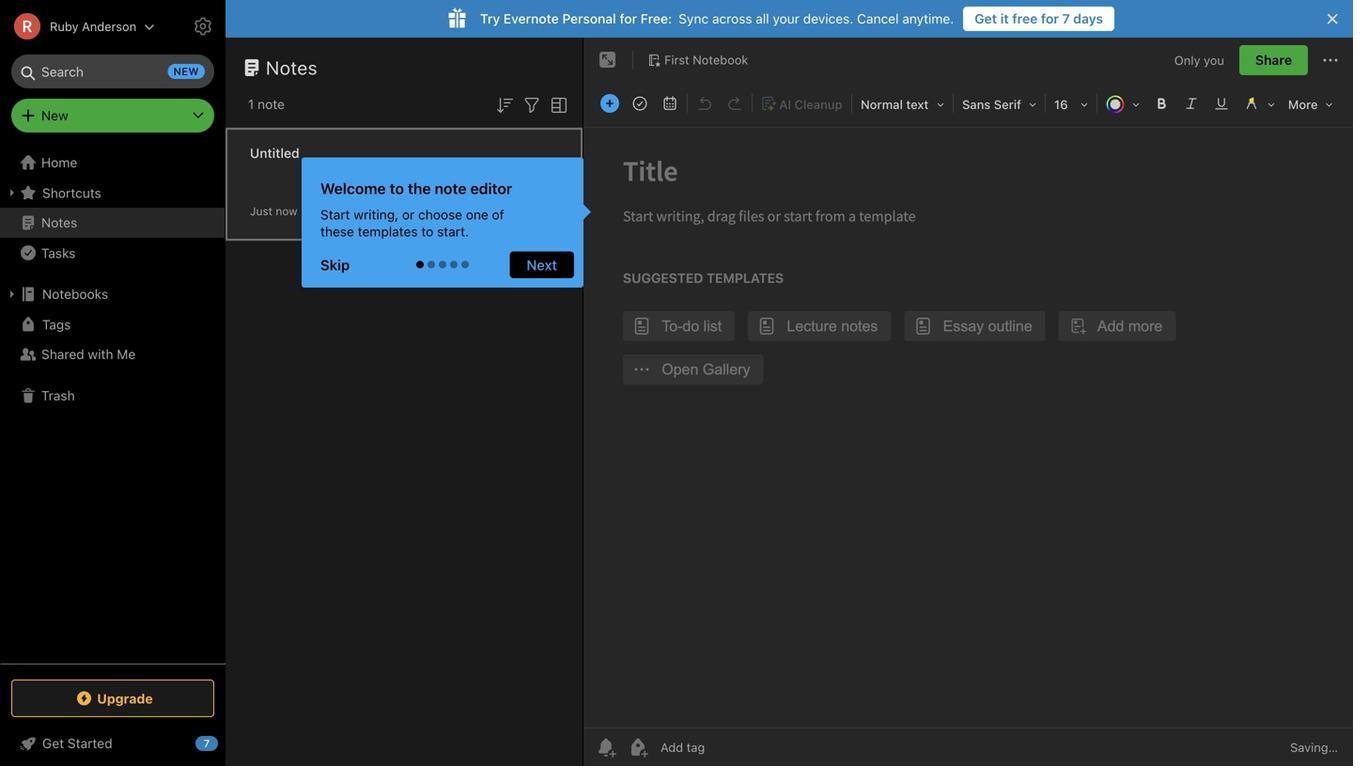 Task type: describe. For each thing, give the bounding box(es) containing it.
calendar event image
[[657, 90, 683, 117]]

your
[[773, 11, 800, 26]]

More field
[[1282, 90, 1340, 118]]

note inside the welcome to the note editor start writing, or choose one of these templates to start.
[[435, 180, 467, 197]]

get it free for 7 days button
[[964, 7, 1115, 31]]

Insert field
[[596, 90, 624, 117]]

welcome to the note editor start writing, or choose one of these templates to start.
[[321, 180, 513, 239]]

it
[[1001, 11, 1009, 26]]

notes link
[[0, 208, 225, 238]]

7
[[1063, 11, 1070, 26]]

one
[[466, 207, 489, 222]]

0 horizontal spatial note
[[258, 96, 285, 112]]

Search text field
[[24, 55, 201, 88]]

1 note
[[248, 96, 285, 112]]

choose
[[418, 207, 463, 222]]

click to collapse image
[[219, 731, 233, 754]]

evernote
[[504, 11, 559, 26]]

first
[[665, 53, 690, 67]]

try evernote personal for free: sync across all your devices. cancel anytime.
[[480, 11, 954, 26]]

me
[[117, 346, 136, 362]]

Font family field
[[956, 90, 1043, 118]]

trash
[[41, 388, 75, 403]]

editor
[[470, 180, 513, 197]]

now
[[276, 204, 298, 218]]

add tag image
[[627, 736, 650, 759]]

shared with me
[[41, 346, 136, 362]]

upgrade button
[[11, 680, 214, 717]]

free:
[[641, 11, 672, 26]]

0 vertical spatial to
[[390, 180, 404, 197]]

notebook
[[693, 53, 749, 67]]

personal
[[563, 11, 616, 26]]

sync
[[679, 11, 709, 26]]

Font color field
[[1100, 90, 1147, 118]]

tasks
[[41, 245, 76, 261]]

skip button
[[311, 251, 367, 278]]

with
[[88, 346, 113, 362]]

underline image
[[1209, 90, 1235, 117]]

all
[[756, 11, 770, 26]]

the
[[408, 180, 431, 197]]

Heading level field
[[854, 90, 951, 118]]

first notebook button
[[641, 47, 755, 73]]

across
[[712, 11, 752, 26]]

home
[[41, 155, 77, 170]]

just now
[[250, 204, 298, 218]]

16
[[1055, 97, 1068, 111]]

new
[[41, 108, 68, 123]]

serif
[[994, 97, 1022, 111]]

untitled
[[250, 145, 300, 161]]

Font size field
[[1048, 90, 1095, 118]]

sans serif
[[963, 97, 1022, 111]]

sans
[[963, 97, 991, 111]]

share
[[1256, 52, 1293, 68]]

cancel
[[857, 11, 899, 26]]

free
[[1013, 11, 1038, 26]]

for for 7
[[1041, 11, 1059, 26]]

trash link
[[0, 381, 225, 411]]

writing,
[[354, 207, 399, 222]]



Task type: vqa. For each thing, say whether or not it's contained in the screenshot.
Free: for
yes



Task type: locate. For each thing, give the bounding box(es) containing it.
saving…
[[1291, 740, 1339, 754]]

tags
[[42, 317, 71, 332]]

1 vertical spatial note
[[435, 180, 467, 197]]

note up choose
[[435, 180, 467, 197]]

for left free:
[[620, 11, 637, 26]]

shared with me link
[[0, 339, 225, 369]]

only
[[1175, 53, 1201, 67]]

these
[[321, 224, 354, 239]]

to left the
[[390, 180, 404, 197]]

1
[[248, 96, 254, 112]]

more
[[1289, 97, 1318, 111]]

expand note image
[[597, 49, 619, 71]]

try
[[480, 11, 500, 26]]

tree
[[0, 148, 226, 663]]

Add tag field
[[659, 739, 800, 755]]

bold image
[[1149, 90, 1175, 117]]

share button
[[1240, 45, 1309, 75]]

tags button
[[0, 309, 225, 339]]

for inside get it free for 7 days button
[[1041, 11, 1059, 26]]

days
[[1074, 11, 1104, 26]]

0 horizontal spatial for
[[620, 11, 637, 26]]

1 horizontal spatial to
[[422, 224, 434, 239]]

anytime.
[[903, 11, 954, 26]]

note
[[258, 96, 285, 112], [435, 180, 467, 197]]

0 horizontal spatial notes
[[41, 215, 77, 230]]

tasks button
[[0, 238, 225, 268]]

to down choose
[[422, 224, 434, 239]]

shared
[[41, 346, 84, 362]]

new button
[[11, 99, 214, 133]]

tree containing home
[[0, 148, 226, 663]]

to
[[390, 180, 404, 197], [422, 224, 434, 239]]

get
[[975, 11, 997, 26]]

or
[[402, 207, 415, 222]]

normal
[[861, 97, 903, 111]]

notes up tasks at the top left of page
[[41, 215, 77, 230]]

start
[[321, 207, 350, 222]]

next button
[[510, 251, 574, 278]]

get it free for 7 days
[[975, 11, 1104, 26]]

start.
[[437, 224, 469, 239]]

for left 7
[[1041, 11, 1059, 26]]

welcome
[[321, 180, 386, 197]]

normal text
[[861, 97, 929, 111]]

next
[[527, 257, 557, 273]]

devices.
[[803, 11, 854, 26]]

2 for from the left
[[1041, 11, 1059, 26]]

notes up 1 note
[[266, 56, 318, 78]]

text
[[907, 97, 929, 111]]

shortcuts button
[[0, 178, 225, 208]]

skip
[[321, 257, 350, 273]]

templates
[[358, 224, 418, 239]]

0 vertical spatial notes
[[266, 56, 318, 78]]

you
[[1204, 53, 1225, 67]]

only you
[[1175, 53, 1225, 67]]

home link
[[0, 148, 226, 178]]

italic image
[[1179, 90, 1205, 117]]

for for free:
[[620, 11, 637, 26]]

note right 1
[[258, 96, 285, 112]]

expand notebooks image
[[5, 287, 20, 302]]

notebooks
[[42, 286, 108, 302]]

settings image
[[192, 15, 214, 38]]

Note Editor text field
[[584, 128, 1354, 728]]

1 vertical spatial notes
[[41, 215, 77, 230]]

1 horizontal spatial notes
[[266, 56, 318, 78]]

note window element
[[584, 38, 1354, 766]]

None search field
[[24, 55, 201, 88]]

0 vertical spatial note
[[258, 96, 285, 112]]

notebooks link
[[0, 279, 225, 309]]

first notebook
[[665, 53, 749, 67]]

shortcuts
[[42, 185, 101, 200]]

task image
[[627, 90, 653, 117]]

add a reminder image
[[595, 736, 618, 759]]

for
[[620, 11, 637, 26], [1041, 11, 1059, 26]]

of
[[492, 207, 504, 222]]

notes inside notes 'link'
[[41, 215, 77, 230]]

1 horizontal spatial note
[[435, 180, 467, 197]]

1 for from the left
[[620, 11, 637, 26]]

1 horizontal spatial for
[[1041, 11, 1059, 26]]

just
[[250, 204, 273, 218]]

1 vertical spatial to
[[422, 224, 434, 239]]

Highlight field
[[1237, 90, 1282, 118]]

upgrade
[[97, 691, 153, 706]]

notes
[[266, 56, 318, 78], [41, 215, 77, 230]]

0 horizontal spatial to
[[390, 180, 404, 197]]



